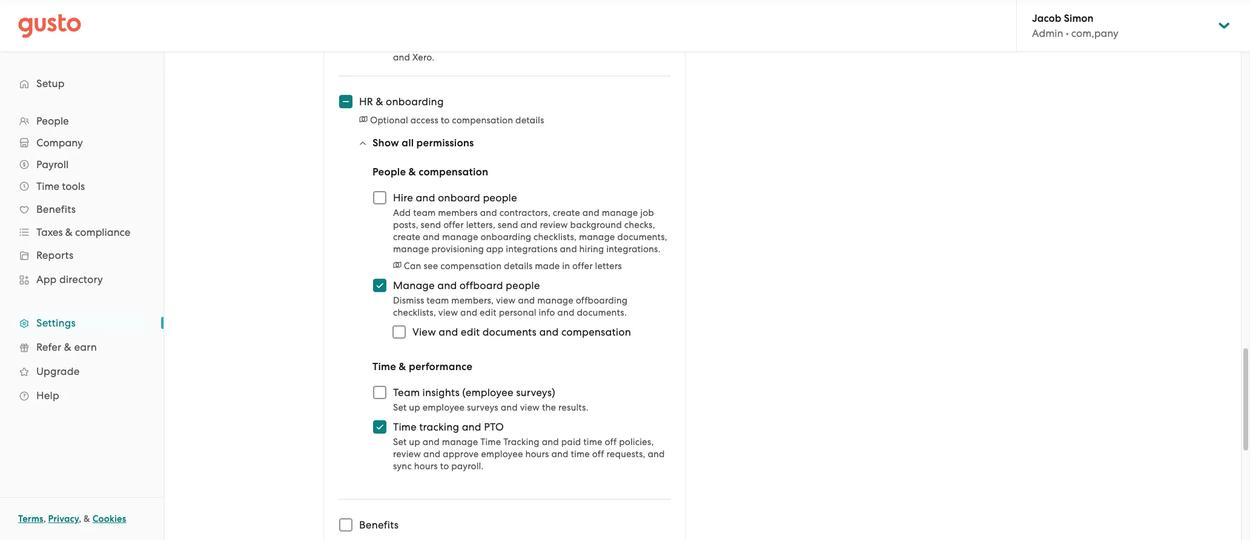 Task type: vqa. For each thing, say whether or not it's contained in the screenshot.
topmost Customization
no



Task type: locate. For each thing, give the bounding box(es) containing it.
compensation inside hire and onboard people element
[[441, 261, 502, 272]]

0 vertical spatial review
[[540, 220, 568, 231]]

0 vertical spatial checklists,
[[534, 232, 577, 243]]

None checkbox
[[366, 273, 393, 299], [366, 380, 393, 406], [366, 273, 393, 299], [366, 380, 393, 406]]

compensation up manage and offboard people
[[441, 261, 502, 272]]

0 vertical spatial off
[[605, 437, 617, 448]]

people button
[[12, 110, 151, 132]]

manage up can
[[393, 244, 429, 255]]

1 vertical spatial to
[[440, 462, 449, 472]]

& left cookies
[[84, 514, 90, 525]]

details inside hire and onboard people element
[[504, 261, 533, 272]]

Benefits checkbox
[[333, 512, 359, 539]]

review
[[540, 220, 568, 231], [393, 449, 421, 460]]

settings link
[[12, 313, 151, 334]]

1 horizontal spatial ,
[[79, 514, 81, 525]]

up down team
[[409, 403, 420, 414]]

review up the sync
[[393, 449, 421, 460]]

team for dismiss
[[427, 296, 449, 307]]

3 set from the top
[[393, 437, 407, 448]]

0 vertical spatial hours
[[525, 449, 549, 460]]

hours right the sync
[[414, 462, 438, 472]]

hire
[[393, 192, 413, 204]]

time inside set up and manage time tracking and paid time off policies, review and approve employee hours and time off requests, and sync hours to payroll.
[[480, 437, 501, 448]]

1 vertical spatial up
[[409, 403, 420, 414]]

manage up info
[[537, 296, 574, 307]]

manage inside set up and manage time tracking and paid time off policies, review and approve employee hours and time off requests, and sync hours to payroll.
[[442, 437, 478, 448]]

manage up approve
[[442, 437, 478, 448]]

list containing people
[[0, 110, 164, 408]]

up for time
[[409, 437, 420, 448]]

onboarding up access in the left top of the page
[[386, 96, 444, 108]]

documents.
[[577, 308, 627, 319]]

0 horizontal spatial ,
[[43, 514, 46, 525]]

company
[[36, 137, 83, 149]]

up inside set up and manage time tracking and paid time off policies, review and approve employee hours and time off requests, and sync hours to payroll.
[[409, 437, 420, 448]]

1 vertical spatial onboarding
[[481, 232, 531, 243]]

people for manage and offboard people
[[506, 280, 540, 292]]

team
[[413, 208, 436, 219], [427, 296, 449, 307]]

view down the surveys)
[[520, 403, 540, 414]]

send right posts,
[[421, 220, 441, 231]]

people up hire
[[373, 166, 406, 179]]

0 vertical spatial view
[[496, 296, 516, 307]]

1 horizontal spatial people
[[373, 166, 406, 179]]

edit
[[480, 308, 497, 319], [461, 326, 480, 339]]

review down contractors,
[[540, 220, 568, 231]]

2 horizontal spatial view
[[520, 403, 540, 414]]

terms
[[18, 514, 43, 525]]

time down pto
[[480, 437, 501, 448]]

integrations inside add team members and contractors, create and manage job posts, send offer letters, send and review background checks, create and manage onboarding checklists, manage documents, manage provisioning app integrations and hiring integrations.
[[506, 244, 558, 255]]

1 vertical spatial benefits
[[359, 520, 399, 532]]

compensation down documents. on the bottom
[[561, 326, 631, 339]]

offer right in
[[572, 261, 593, 272]]

1 vertical spatial review
[[393, 449, 421, 460]]

compensation up hire and onboard people
[[419, 166, 488, 179]]

team inside dismiss team members, view and manage offboarding checklists, view and edit personal info and documents.
[[427, 296, 449, 307]]

app directory
[[36, 274, 103, 286]]

0 horizontal spatial review
[[393, 449, 421, 460]]

settings
[[36, 317, 76, 330]]

integrations up made
[[506, 244, 558, 255]]

time right paid
[[583, 437, 603, 448]]

& inside dropdown button
[[65, 227, 73, 239]]

details
[[516, 115, 544, 126], [504, 261, 533, 272]]

2 , from the left
[[79, 514, 81, 525]]

to
[[441, 115, 450, 126], [440, 462, 449, 472]]

members
[[438, 208, 478, 219]]

0 horizontal spatial benefits
[[36, 204, 76, 216]]

1 horizontal spatial view
[[496, 296, 516, 307]]

None checkbox
[[366, 185, 393, 211], [366, 414, 393, 441], [366, 185, 393, 211], [366, 414, 393, 441]]

manage left accounting
[[442, 40, 478, 51]]

create
[[553, 208, 580, 219], [393, 232, 420, 243]]

people down can see compensation details made in offer letters
[[506, 280, 540, 292]]

admin
[[1032, 27, 1063, 39]]

time down payroll
[[36, 181, 59, 193]]

time for time tools
[[36, 181, 59, 193]]

time for time & performance
[[373, 361, 396, 374]]

& right hr
[[376, 96, 383, 108]]

view up personal
[[496, 296, 516, 307]]

2 up from the top
[[409, 403, 420, 414]]

time tools
[[36, 181, 85, 193]]

compensation up permissions in the top left of the page
[[452, 115, 513, 126]]

1 up from the top
[[409, 40, 420, 51]]

show
[[373, 137, 399, 150]]

to inside set up and manage time tracking and paid time off policies, review and approve employee hours and time off requests, and sync hours to payroll.
[[440, 462, 449, 472]]

privacy link
[[48, 514, 79, 525]]

2 vertical spatial set
[[393, 437, 407, 448]]

time inside dropdown button
[[36, 181, 59, 193]]

team up posts,
[[413, 208, 436, 219]]

view down members,
[[438, 308, 458, 319]]

0 vertical spatial integrations
[[531, 40, 583, 51]]

documents
[[483, 326, 537, 339]]

app
[[36, 274, 57, 286]]

0 vertical spatial team
[[413, 208, 436, 219]]

checklists,
[[534, 232, 577, 243], [393, 308, 436, 319]]

0 vertical spatial employee
[[423, 403, 465, 414]]

1 horizontal spatial employee
[[481, 449, 523, 460]]

1 vertical spatial people
[[506, 280, 540, 292]]

& up team
[[399, 361, 406, 374]]

up up xero.
[[409, 40, 420, 51]]

optional access to compensation details
[[370, 115, 544, 126]]

1 horizontal spatial onboarding
[[481, 232, 531, 243]]

onboarding inside add team members and contractors, create and manage job posts, send offer letters, send and review background checks, create and manage onboarding checklists, manage documents, manage provisioning app integrations and hiring integrations.
[[481, 232, 531, 243]]

0 horizontal spatial off
[[592, 449, 604, 460]]

approve
[[443, 449, 479, 460]]

1 horizontal spatial checklists,
[[534, 232, 577, 243]]

0 vertical spatial set
[[393, 40, 407, 51]]

manage down background
[[579, 232, 615, 243]]

1 vertical spatial off
[[592, 449, 604, 460]]

show all permissions
[[373, 137, 474, 150]]

0 horizontal spatial send
[[421, 220, 441, 231]]

team down manage
[[427, 296, 449, 307]]

people up company
[[36, 115, 69, 127]]

& left earn on the left of page
[[64, 342, 72, 354]]

time up team
[[373, 361, 396, 374]]

off left requests,
[[592, 449, 604, 460]]

manage
[[442, 40, 478, 51], [602, 208, 638, 219], [442, 232, 478, 243], [579, 232, 615, 243], [393, 244, 429, 255], [537, 296, 574, 307], [442, 437, 478, 448]]

set down team
[[393, 403, 407, 414]]

1 vertical spatial checklists,
[[393, 308, 436, 319]]

0 vertical spatial time
[[583, 437, 603, 448]]

can
[[404, 261, 421, 272]]

3 up from the top
[[409, 437, 420, 448]]

set up the sync
[[393, 437, 407, 448]]

0 vertical spatial edit
[[480, 308, 497, 319]]

off
[[605, 437, 617, 448], [592, 449, 604, 460]]

add
[[393, 208, 411, 219]]

manage up provisioning
[[442, 232, 478, 243]]

1 vertical spatial employee
[[481, 449, 523, 460]]

0 vertical spatial benefits
[[36, 204, 76, 216]]

& for compensation
[[409, 166, 416, 179]]

, left the 'privacy' link
[[43, 514, 46, 525]]

members,
[[451, 296, 494, 307]]

send
[[421, 220, 441, 231], [498, 220, 518, 231]]

offer inside add team members and contractors, create and manage job posts, send offer letters, send and review background checks, create and manage onboarding checklists, manage documents, manage provisioning app integrations and hiring integrations.
[[443, 220, 464, 231]]

time down paid
[[571, 449, 590, 460]]

create up background
[[553, 208, 580, 219]]

1 vertical spatial details
[[504, 261, 533, 272]]

requests,
[[607, 449, 645, 460]]

payroll
[[36, 159, 69, 171]]

set inside set up and manage time tracking and paid time off policies, review and approve employee hours and time off requests, and sync hours to payroll.
[[393, 437, 407, 448]]

checklists, up made
[[534, 232, 577, 243]]

employee down tracking at the left
[[481, 449, 523, 460]]

0 vertical spatial up
[[409, 40, 420, 51]]

2 vertical spatial up
[[409, 437, 420, 448]]

set up hr & onboarding
[[393, 40, 407, 51]]

time & performance
[[373, 361, 472, 374]]

set for team insights (employee surveys)
[[393, 403, 407, 414]]

info
[[539, 308, 555, 319]]

like
[[585, 40, 599, 51]]

jacob simon admin • com,pany
[[1032, 12, 1119, 39]]

1 vertical spatial offer
[[572, 261, 593, 272]]

terms link
[[18, 514, 43, 525]]

up
[[409, 40, 420, 51], [409, 403, 420, 414], [409, 437, 420, 448]]

personal
[[499, 308, 536, 319]]

up for team
[[409, 403, 420, 414]]

& up hire
[[409, 166, 416, 179]]

1 vertical spatial set
[[393, 403, 407, 414]]

upgrade
[[36, 366, 80, 378]]

directory
[[59, 274, 103, 286]]

view
[[496, 296, 516, 307], [438, 308, 458, 319], [520, 403, 540, 414]]

upgrade link
[[12, 361, 151, 383]]

1 vertical spatial hours
[[414, 462, 438, 472]]

privacy
[[48, 514, 79, 525]]

time
[[36, 181, 59, 193], [373, 361, 396, 374], [393, 422, 417, 434], [480, 437, 501, 448]]

create down posts,
[[393, 232, 420, 243]]

1 vertical spatial team
[[427, 296, 449, 307]]

setup
[[36, 78, 65, 90]]

0 vertical spatial people
[[36, 115, 69, 127]]

people inside dropdown button
[[36, 115, 69, 127]]

job
[[640, 208, 654, 219]]

1 horizontal spatial review
[[540, 220, 568, 231]]

offer down members
[[443, 220, 464, 231]]

people up contractors,
[[483, 192, 517, 204]]

to right access in the left top of the page
[[441, 115, 450, 126]]

refer & earn
[[36, 342, 97, 354]]

1 set from the top
[[393, 40, 407, 51]]

1 horizontal spatial send
[[498, 220, 518, 231]]

1 vertical spatial people
[[373, 166, 406, 179]]

off up requests,
[[605, 437, 617, 448]]

1 vertical spatial integrations
[[506, 244, 558, 255]]

0 vertical spatial offer
[[443, 220, 464, 231]]

0 vertical spatial people
[[483, 192, 517, 204]]

send down contractors,
[[498, 220, 518, 231]]

view and edit documents and compensation
[[413, 326, 631, 339]]

team inside add team members and contractors, create and manage job posts, send offer letters, send and review background checks, create and manage onboarding checklists, manage documents, manage provisioning app integrations and hiring integrations.
[[413, 208, 436, 219]]

integrations left the like at the left top of page
[[531, 40, 583, 51]]

& for earn
[[64, 342, 72, 354]]

hours down tracking at the left
[[525, 449, 549, 460]]

list
[[0, 110, 164, 408]]

1 vertical spatial view
[[438, 308, 458, 319]]

insights
[[423, 387, 460, 399]]

terms , privacy , & cookies
[[18, 514, 126, 525]]

0 horizontal spatial people
[[36, 115, 69, 127]]

refer
[[36, 342, 61, 354]]

offboard
[[460, 280, 503, 292]]

0 vertical spatial create
[[553, 208, 580, 219]]

& right taxes
[[65, 227, 73, 239]]

0 horizontal spatial create
[[393, 232, 420, 243]]

2 set from the top
[[393, 403, 407, 414]]

onboarding up app
[[481, 232, 531, 243]]

earn
[[74, 342, 97, 354]]

taxes & compliance button
[[12, 222, 151, 244]]

add team members and contractors, create and manage job posts, send offer letters, send and review background checks, create and manage onboarding checklists, manage documents, manage provisioning app integrations and hiring integrations.
[[393, 208, 667, 255]]

0 horizontal spatial offer
[[443, 220, 464, 231]]

,
[[43, 514, 46, 525], [79, 514, 81, 525]]

integrations
[[531, 40, 583, 51], [506, 244, 558, 255]]

checklists, inside dismiss team members, view and manage offboarding checklists, view and edit personal info and documents.
[[393, 308, 436, 319]]

up up the sync
[[409, 437, 420, 448]]

, left cookies
[[79, 514, 81, 525]]

0 horizontal spatial employee
[[423, 403, 465, 414]]

benefits
[[36, 204, 76, 216], [359, 520, 399, 532]]

0 vertical spatial details
[[516, 115, 544, 126]]

hire and onboard people element
[[393, 207, 671, 273]]

access
[[411, 115, 439, 126]]

cookies button
[[93, 512, 126, 527]]

0 horizontal spatial checklists,
[[393, 308, 436, 319]]

0 horizontal spatial onboarding
[[386, 96, 444, 108]]

to down approve
[[440, 462, 449, 472]]

checklists, down "dismiss"
[[393, 308, 436, 319]]

employee down insights
[[423, 403, 465, 414]]

employee
[[423, 403, 465, 414], [481, 449, 523, 460]]

time left the tracking
[[393, 422, 417, 434]]

onboard
[[438, 192, 480, 204]]



Task type: describe. For each thing, give the bounding box(es) containing it.
1 vertical spatial edit
[[461, 326, 480, 339]]

app directory link
[[12, 269, 151, 291]]

view
[[413, 326, 436, 339]]

cookies
[[93, 514, 126, 525]]

checks,
[[624, 220, 655, 231]]

team for add
[[413, 208, 436, 219]]

set up and manage time tracking and paid time off policies, review and approve employee hours and time off requests, and sync hours to payroll.
[[393, 437, 665, 472]]

integrations.
[[606, 244, 661, 255]]

all
[[402, 137, 414, 150]]

results.
[[558, 403, 589, 414]]

team
[[393, 387, 420, 399]]

people for hire and onboard people
[[483, 192, 517, 204]]

jacob
[[1032, 12, 1061, 25]]

0 vertical spatial onboarding
[[386, 96, 444, 108]]

0 horizontal spatial hours
[[414, 462, 438, 472]]

payroll.
[[451, 462, 484, 472]]

letters
[[595, 261, 622, 272]]

checklists, inside add team members and contractors, create and manage job posts, send offer letters, send and review background checks, create and manage onboarding checklists, manage documents, manage provisioning app integrations and hiring integrations.
[[534, 232, 577, 243]]

provisioning
[[432, 244, 484, 255]]

simon
[[1064, 12, 1094, 25]]

review inside add team members and contractors, create and manage job posts, send offer letters, send and review background checks, create and manage onboarding checklists, manage documents, manage provisioning app integrations and hiring integrations.
[[540, 220, 568, 231]]

set for time tracking and pto
[[393, 437, 407, 448]]

people & compensation
[[373, 166, 488, 179]]

1 horizontal spatial offer
[[572, 261, 593, 272]]

manage inside dismiss team members, view and manage offboarding checklists, view and edit personal info and documents.
[[537, 296, 574, 307]]

in
[[562, 261, 570, 272]]

the
[[542, 403, 556, 414]]

0 horizontal spatial view
[[438, 308, 458, 319]]

sync
[[393, 462, 412, 472]]

set inside set up and manage accounting integrations like quickbooks and xero.
[[393, 40, 407, 51]]

hire and onboard people
[[393, 192, 517, 204]]

posts,
[[393, 220, 418, 231]]

xero.
[[413, 52, 434, 63]]

time tools button
[[12, 176, 151, 197]]

time for time tracking and pto
[[393, 422, 417, 434]]

background
[[570, 220, 622, 231]]

setup link
[[12, 73, 151, 94]]

surveys
[[467, 403, 498, 414]]

2 send from the left
[[498, 220, 518, 231]]

View and edit documents and compensation checkbox
[[386, 319, 413, 346]]

taxes & compliance
[[36, 227, 130, 239]]

policies,
[[619, 437, 654, 448]]

documents,
[[617, 232, 667, 243]]

people for people & compensation
[[373, 166, 406, 179]]

employee inside set up and manage time tracking and paid time off policies, review and approve employee hours and time off requests, and sync hours to payroll.
[[481, 449, 523, 460]]

help
[[36, 390, 59, 402]]

edit inside dismiss team members, view and manage offboarding checklists, view and edit personal info and documents.
[[480, 308, 497, 319]]

manage
[[393, 280, 435, 292]]

1 horizontal spatial benefits
[[359, 520, 399, 532]]

compliance
[[75, 227, 130, 239]]

manage and offboard people
[[393, 280, 540, 292]]

paid
[[561, 437, 581, 448]]

manage inside set up and manage accounting integrations like quickbooks and xero.
[[442, 40, 478, 51]]

1 vertical spatial time
[[571, 449, 590, 460]]

HR & onboarding checkbox
[[333, 88, 359, 115]]

can see compensation details made in offer letters
[[402, 261, 622, 272]]

letters,
[[466, 220, 495, 231]]

benefits inside 'link'
[[36, 204, 76, 216]]

review inside set up and manage time tracking and paid time off policies, review and approve employee hours and time off requests, and sync hours to payroll.
[[393, 449, 421, 460]]

tracking
[[503, 437, 540, 448]]

hiring
[[579, 244, 604, 255]]

manage up checks, at the top
[[602, 208, 638, 219]]

offboarding
[[576, 296, 628, 307]]

contractors,
[[500, 208, 551, 219]]

1 , from the left
[[43, 514, 46, 525]]

gusto navigation element
[[0, 52, 164, 428]]

payroll button
[[12, 154, 151, 176]]

reports link
[[12, 245, 151, 267]]

& for onboarding
[[376, 96, 383, 108]]

reports
[[36, 250, 74, 262]]

taxes
[[36, 227, 63, 239]]

1 send from the left
[[421, 220, 441, 231]]

set up employee surveys and view the results.
[[393, 403, 589, 414]]

pto
[[484, 422, 504, 434]]

tools
[[62, 181, 85, 193]]

time tracking and pto
[[393, 422, 504, 434]]

1 horizontal spatial off
[[605, 437, 617, 448]]

optional
[[370, 115, 408, 126]]

app
[[486, 244, 504, 255]]

1 vertical spatial create
[[393, 232, 420, 243]]

•
[[1066, 27, 1069, 39]]

accounting
[[480, 40, 529, 51]]

people for people
[[36, 115, 69, 127]]

home image
[[18, 14, 81, 38]]

dismiss team members, view and manage offboarding checklists, view and edit personal info and documents.
[[393, 296, 628, 319]]

2 vertical spatial view
[[520, 403, 540, 414]]

1 horizontal spatial create
[[553, 208, 580, 219]]

& for compliance
[[65, 227, 73, 239]]

performance
[[409, 361, 472, 374]]

integrations inside set up and manage accounting integrations like quickbooks and xero.
[[531, 40, 583, 51]]

up inside set up and manage accounting integrations like quickbooks and xero.
[[409, 40, 420, 51]]

hr
[[359, 96, 373, 108]]

made
[[535, 261, 560, 272]]

see
[[424, 261, 438, 272]]

tracking
[[419, 422, 459, 434]]

permissions
[[417, 137, 474, 150]]

refer & earn link
[[12, 337, 151, 359]]

dismiss
[[393, 296, 424, 307]]

benefits link
[[12, 199, 151, 220]]

set up and manage accounting integrations like quickbooks and xero.
[[393, 40, 652, 63]]

0 vertical spatial to
[[441, 115, 450, 126]]

& for performance
[[399, 361, 406, 374]]

1 horizontal spatial hours
[[525, 449, 549, 460]]

surveys)
[[516, 387, 555, 399]]

help link
[[12, 385, 151, 407]]

(employee
[[462, 387, 514, 399]]



